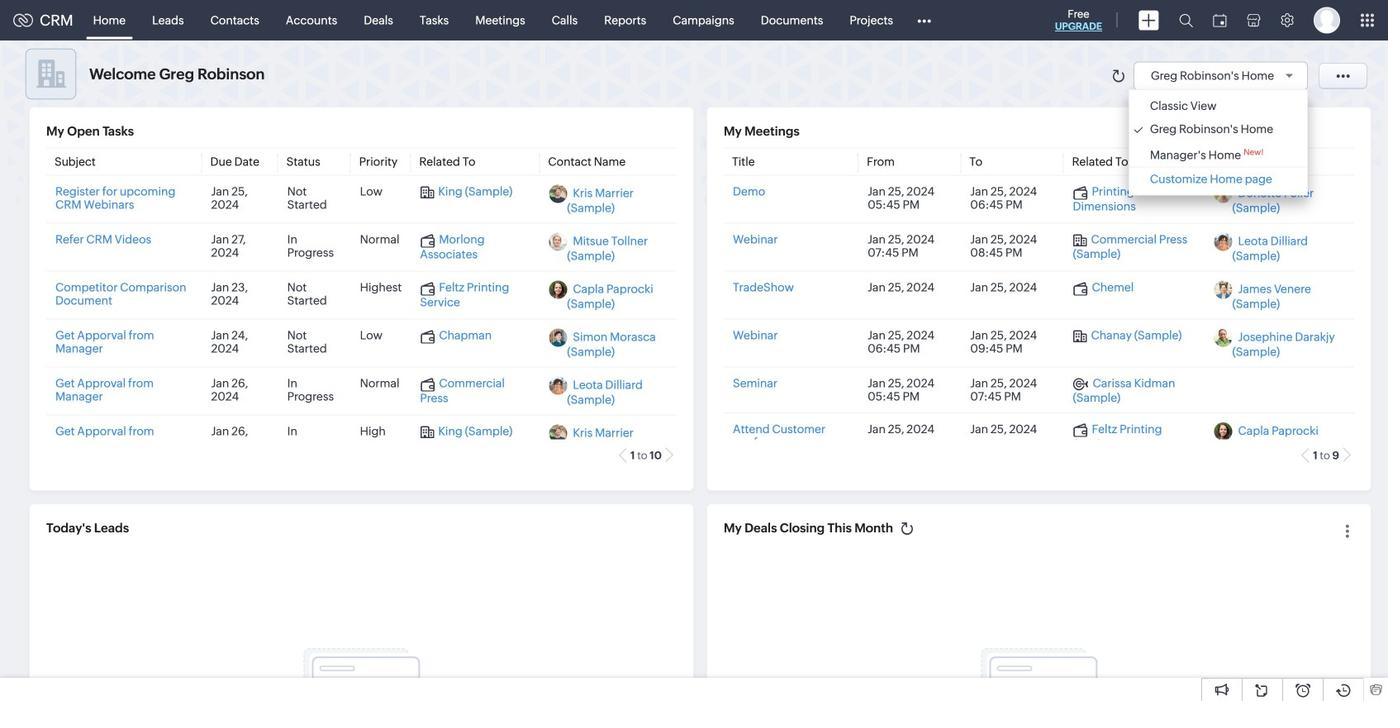 Task type: describe. For each thing, give the bounding box(es) containing it.
create menu element
[[1129, 0, 1170, 40]]

profile image
[[1315, 7, 1341, 33]]

calendar image
[[1214, 14, 1228, 27]]



Task type: vqa. For each thing, say whether or not it's contained in the screenshot.
the Tasks link
no



Task type: locate. For each thing, give the bounding box(es) containing it.
create menu image
[[1139, 10, 1160, 30]]

profile element
[[1305, 0, 1351, 40]]

logo image
[[13, 14, 33, 27]]

search element
[[1170, 0, 1204, 41]]

Other Modules field
[[907, 7, 942, 33]]

search image
[[1180, 13, 1194, 27]]



